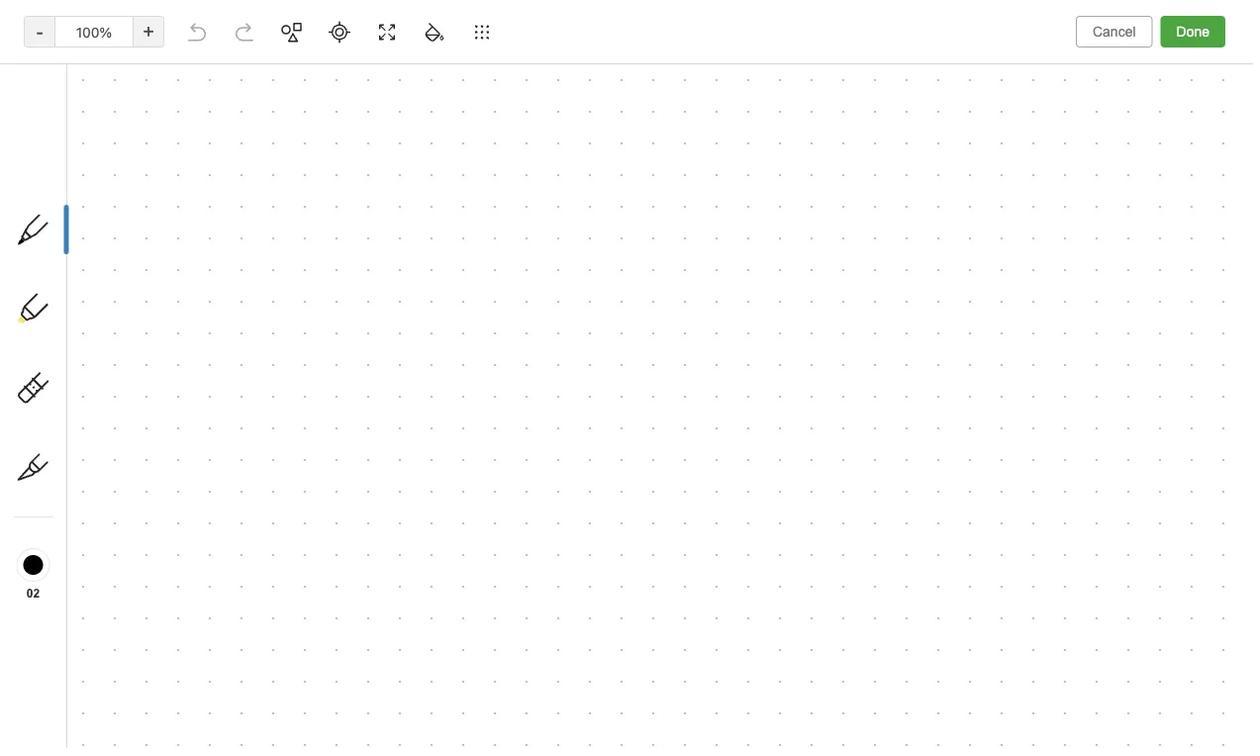 Task type: describe. For each thing, give the bounding box(es) containing it.
few inside lecture notes topic: course: date: professor/speaker: questions notes summary a few minutes ago
[[273, 456, 293, 470]]

should
[[325, 334, 368, 351]]

the inside tree
[[69, 237, 88, 251]]

1 what from the left
[[263, 174, 297, 190]]

to inside the icon on a note, notebook, stack or tag to add it here.
[[59, 272, 71, 287]]

get it free for 7 days
[[941, 11, 1076, 28]]

upgrade
[[102, 669, 161, 686]]

note window element
[[0, 0, 1254, 749]]

personal
[[506, 11, 563, 28]]

structure
[[263, 334, 322, 351]]

notes inside lecture notes topic: course: date: professor/speaker: questions notes summary a few minutes ago
[[332, 432, 370, 449]]

notes up tasks
[[44, 460, 81, 476]]

font color image
[[1099, 95, 1148, 123]]

minutes inside the send email a few minutes ago
[[297, 675, 341, 689]]

on?
[[318, 195, 341, 211]]

notes up 8 notes
[[280, 59, 335, 83]]

7
[[1033, 11, 1042, 28]]

home
[[44, 163, 81, 179]]

formulate
[[430, 334, 491, 351]]

get
[[941, 11, 965, 28]]

pad
[[318, 510, 343, 526]]

course:
[[306, 411, 355, 428]]

Search text field
[[26, 57, 212, 93]]

a up outlines
[[263, 337, 270, 351]]

outline
[[305, 272, 350, 288]]

professor/speaker:
[[397, 411, 518, 428]]

add
[[74, 272, 97, 287]]

click the
[[36, 237, 92, 251]]

most
[[263, 293, 295, 309]]

note list element
[[238, 40, 615, 749]]

notes for 8
[[274, 102, 310, 118]]

recent
[[23, 317, 65, 332]]

email
[[300, 649, 334, 665]]

a new idea
[[263, 530, 332, 547]]

3 what from the left
[[505, 174, 538, 190]]

a few minutes ago
[[263, 337, 365, 351]]

follow
[[345, 313, 383, 330]]

it inside the icon on a note, notebook, stack or tag to add it here.
[[100, 272, 108, 287]]

tag
[[36, 272, 55, 287]]

scratch
[[263, 510, 314, 526]]

font family image
[[952, 95, 1044, 123]]

try
[[420, 11, 441, 28]]

1 minutes from the top
[[297, 337, 341, 351]]

a inside the icon on a note, notebook, stack or tag to add it here.
[[156, 237, 163, 251]]

new for new notebook
[[65, 612, 92, 626]]

2 what from the left
[[371, 174, 405, 190]]

first
[[700, 56, 726, 70]]

tend
[[296, 313, 325, 330]]

shortcut
[[122, 214, 174, 229]]

what went well? what didn't go well? what can i improve on? button
[[238, 135, 600, 254]]

recent notes
[[23, 317, 104, 332]]

summary
[[373, 432, 434, 449]]

get it free for 7 days button
[[929, 7, 1088, 33]]

1 few from the top
[[273, 337, 293, 351]]

same
[[411, 313, 445, 330]]

9:30
[[402, 510, 432, 526]]

free:
[[589, 11, 622, 28]]

notes for lecture
[[317, 391, 353, 407]]

lecture notes topic: course: date: professor/speaker: questions notes summary a few minutes ago
[[263, 391, 518, 470]]

it inside button
[[968, 11, 977, 28]]

insert image
[[628, 95, 658, 123]]

new for new
[[44, 113, 72, 130]]

days
[[1045, 11, 1076, 28]]

here.
[[112, 272, 142, 287]]

help
[[372, 334, 399, 351]]

8 notes
[[261, 102, 310, 118]]

evernote
[[445, 11, 503, 28]]

only you
[[1065, 56, 1118, 71]]

or inside essay outline most analytical, interpretive, or persuasive es says tend to follow the same basic pattern. this structure should help you formulate effective outlines for most ...
[[448, 293, 461, 309]]

interpretive,
[[367, 293, 444, 309]]

a left 'new'
[[263, 530, 271, 547]]

settings image
[[202, 16, 226, 40]]

shortcuts button
[[0, 187, 229, 219]]

add
[[36, 214, 60, 229]]

outlines
[[263, 355, 314, 371]]

1 well? from the left
[[336, 174, 367, 190]]

improve
[[263, 195, 314, 211]]

nov
[[356, 510, 382, 526]]

to inside essay outline most analytical, interpretive, or persuasive es says tend to follow the same basic pattern. this structure should help you formulate effective outlines for most ...
[[328, 313, 341, 330]]

Note Editor text field
[[0, 0, 1254, 749]]

1 ago from the top
[[344, 337, 365, 351]]

didn't
[[408, 174, 445, 190]]

most
[[339, 355, 371, 371]]

lecture
[[263, 391, 313, 407]]

add tag image
[[661, 717, 684, 741]]

persuasive
[[465, 293, 534, 309]]

first
[[94, 214, 119, 229]]

effective
[[495, 334, 551, 351]]

notes link
[[0, 453, 229, 484]]

on
[[137, 237, 152, 251]]

tasks button
[[0, 484, 229, 516]]



Task type: vqa. For each thing, say whether or not it's contained in the screenshot.
Add a reminder image
yes



Task type: locate. For each thing, give the bounding box(es) containing it.
1 horizontal spatial notebook
[[730, 56, 789, 70]]

or up basic
[[448, 293, 461, 309]]

notes inside lecture notes topic: course: date: professor/speaker: questions notes summary a few minutes ago
[[317, 391, 353, 407]]

upgrade button
[[12, 658, 226, 697]]

0 horizontal spatial well?
[[336, 174, 367, 190]]

new up upgrade popup button
[[65, 612, 92, 626]]

you down 'same'
[[403, 334, 426, 351]]

0 vertical spatial or
[[169, 254, 182, 269]]

first notebook button
[[675, 50, 796, 77]]

1 horizontal spatial what
[[371, 174, 405, 190]]

a inside lecture notes topic: course: date: professor/speaker: questions notes summary a few minutes ago
[[263, 456, 270, 470]]

heading level image
[[845, 95, 947, 123]]

0 vertical spatial it
[[968, 11, 977, 28]]

3 few from the top
[[273, 675, 293, 689]]

1 vertical spatial notes
[[317, 391, 353, 407]]

note,
[[36, 254, 66, 269]]

3 minutes from the top
[[297, 675, 341, 689]]

notebook right first
[[730, 56, 789, 70]]

0 vertical spatial to
[[59, 272, 71, 287]]

font size image
[[1049, 95, 1094, 123]]

notes right 8
[[274, 102, 310, 118]]

essay outline most analytical, interpretive, or persuasive es says tend to follow the same basic pattern. this structure should help you formulate effective outlines for most ...
[[263, 272, 568, 371]]

only
[[1065, 56, 1093, 71]]

the down interpretive,
[[386, 313, 407, 330]]

2 few from the top
[[273, 456, 293, 470]]

well? right go
[[469, 174, 501, 190]]

new notebook button
[[0, 607, 229, 631]]

0 vertical spatial ago
[[344, 337, 365, 351]]

0 vertical spatial the
[[69, 237, 88, 251]]

2 minutes from the top
[[297, 456, 341, 470]]

it right get
[[968, 11, 977, 28]]

0 horizontal spatial you
[[403, 334, 426, 351]]

pattern.
[[487, 313, 537, 330]]

notes right recent
[[68, 317, 104, 332]]

or
[[169, 254, 182, 269], [448, 293, 461, 309]]

what left the didn't
[[371, 174, 405, 190]]

notebook up upgrade
[[96, 612, 156, 626]]

0 horizontal spatial it
[[100, 272, 108, 287]]

new up 'home'
[[44, 113, 72, 130]]

0 vertical spatial notebook
[[730, 56, 789, 70]]

minutes down "tend"
[[297, 337, 341, 351]]

2 ago from the top
[[344, 456, 365, 470]]

0 horizontal spatial the
[[69, 237, 88, 251]]

2 horizontal spatial what
[[505, 174, 538, 190]]

a right the on
[[156, 237, 163, 251]]

shortcuts
[[45, 195, 107, 211]]

idea
[[305, 530, 332, 547]]

it
[[968, 11, 977, 28], [100, 272, 108, 287]]

new
[[44, 113, 72, 130], [65, 612, 92, 626]]

0 horizontal spatial notebook
[[96, 612, 156, 626]]

notebook for first notebook
[[730, 56, 789, 70]]

1 vertical spatial new
[[65, 612, 92, 626]]

few down send
[[273, 675, 293, 689]]

minutes inside lecture notes topic: course: date: professor/speaker: questions notes summary a few minutes ago
[[297, 456, 341, 470]]

for down the a few minutes ago
[[317, 355, 335, 371]]

says
[[263, 293, 559, 330]]

a down send
[[263, 675, 270, 689]]

1 vertical spatial ago
[[344, 456, 365, 470]]

for left 7 at the top of page
[[1011, 11, 1030, 28]]

this
[[541, 313, 568, 330]]

you inside note window element
[[1096, 56, 1118, 71]]

0 horizontal spatial to
[[59, 272, 71, 287]]

scratch pad - nov 3, 9:30 am
[[263, 510, 458, 526]]

your
[[64, 214, 91, 229]]

i
[[569, 174, 572, 190]]

0 horizontal spatial for
[[317, 355, 335, 371]]

topic:
[[263, 411, 302, 428]]

notebook inside new notebook button
[[96, 612, 156, 626]]

essay
[[263, 272, 301, 288]]

basic
[[449, 313, 483, 330]]

notebook for new notebook
[[96, 612, 156, 626]]

0 vertical spatial new
[[44, 113, 72, 130]]

what left can
[[505, 174, 538, 190]]

the down your
[[69, 237, 88, 251]]

0 vertical spatial minutes
[[297, 337, 341, 351]]

tree
[[0, 155, 238, 746]]

es
[[538, 293, 559, 309]]

for inside essay outline most analytical, interpretive, or persuasive es says tend to follow the same basic pattern. this structure should help you formulate effective outlines for most ...
[[317, 355, 335, 371]]

a
[[156, 237, 163, 251], [263, 337, 270, 351], [263, 456, 270, 470], [263, 530, 271, 547], [263, 675, 270, 689]]

for left free:
[[567, 11, 585, 28]]

ago
[[344, 337, 365, 351], [344, 456, 365, 470], [344, 675, 365, 689]]

0 horizontal spatial or
[[169, 254, 182, 269]]

well? up 'on?'
[[336, 174, 367, 190]]

group
[[0, 195, 229, 460]]

cell
[[0, 583, 229, 607]]

well?
[[336, 174, 367, 190], [469, 174, 501, 190]]

what up improve
[[263, 174, 297, 190]]

1 vertical spatial it
[[100, 272, 108, 287]]

to down analytical,
[[328, 313, 341, 330]]

a down the 'questions'
[[263, 456, 270, 470]]

new notebook
[[65, 612, 156, 626]]

to right tag
[[59, 272, 71, 287]]

1 vertical spatial minutes
[[297, 456, 341, 470]]

icon
[[108, 237, 134, 251]]

1 horizontal spatial for
[[567, 11, 585, 28]]

1 vertical spatial notebook
[[96, 612, 156, 626]]

few down the 'questions'
[[273, 456, 293, 470]]

for
[[567, 11, 585, 28], [1011, 11, 1030, 28], [317, 355, 335, 371]]

or right the stack
[[169, 254, 182, 269]]

1 vertical spatial you
[[403, 334, 426, 351]]

2 horizontal spatial for
[[1011, 11, 1030, 28]]

went
[[301, 174, 332, 190]]

0 horizontal spatial what
[[263, 174, 297, 190]]

icon on a note, notebook, stack or tag to add it here.
[[36, 237, 182, 287]]

expand notebooks image
[[5, 536, 21, 552]]

or inside the icon on a note, notebook, stack or tag to add it here.
[[169, 254, 182, 269]]

try evernote personal for free:
[[420, 11, 622, 28]]

add a reminder image
[[627, 717, 651, 741]]

tree containing home
[[0, 155, 238, 746]]

1 horizontal spatial well?
[[469, 174, 501, 190]]

notebook inside first notebook button
[[730, 56, 789, 70]]

tasks
[[44, 492, 80, 508]]

3,
[[386, 510, 398, 526]]

8
[[261, 102, 270, 118]]

for for free:
[[567, 11, 585, 28]]

for for 7
[[1011, 11, 1030, 28]]

the
[[69, 237, 88, 251], [386, 313, 407, 330]]

1 vertical spatial the
[[386, 313, 407, 330]]

free
[[981, 11, 1007, 28]]

1 horizontal spatial you
[[1096, 56, 1118, 71]]

am
[[436, 510, 458, 526]]

new inside button
[[65, 612, 92, 626]]

minutes down email
[[297, 675, 341, 689]]

group containing add your first shortcut
[[0, 195, 229, 460]]

you right the only
[[1096, 56, 1118, 71]]

to
[[59, 272, 71, 287], [328, 313, 341, 330]]

2 vertical spatial minutes
[[297, 675, 341, 689]]

it down notebook,
[[100, 272, 108, 287]]

-
[[346, 510, 353, 526]]

notebooks link
[[0, 528, 229, 560]]

what went well? what didn't go well? what can i improve on?
[[263, 174, 572, 211]]

...
[[375, 355, 387, 371]]

few inside the send email a few minutes ago
[[273, 675, 293, 689]]

0 vertical spatial notes
[[274, 102, 310, 118]]

ago inside lecture notes topic: course: date: professor/speaker: questions notes summary a few minutes ago
[[344, 456, 365, 470]]

2 well? from the left
[[469, 174, 501, 190]]

date:
[[359, 411, 393, 428]]

new
[[275, 530, 301, 547]]

send
[[263, 649, 296, 665]]

None search field
[[26, 57, 212, 93]]

new inside popup button
[[44, 113, 72, 130]]

stack
[[134, 254, 166, 269]]

a inside the send email a few minutes ago
[[263, 675, 270, 689]]

questions
[[263, 432, 328, 449]]

1 horizontal spatial to
[[328, 313, 341, 330]]

share button
[[1134, 48, 1206, 79]]

add your first shortcut
[[36, 214, 174, 229]]

3 ago from the top
[[344, 675, 365, 689]]

notes
[[274, 102, 310, 118], [317, 391, 353, 407]]

few up outlines
[[273, 337, 293, 351]]

1 vertical spatial few
[[273, 456, 293, 470]]

cell inside tree
[[0, 583, 229, 607]]

new notebook group
[[0, 560, 229, 639]]

0 horizontal spatial notes
[[274, 102, 310, 118]]

notes
[[280, 59, 335, 83], [68, 317, 104, 332], [332, 432, 370, 449], [44, 460, 81, 476]]

go
[[449, 174, 465, 190]]

1 horizontal spatial it
[[968, 11, 977, 28]]

1 horizontal spatial notes
[[317, 391, 353, 407]]

more image
[[1180, 95, 1241, 123]]

share
[[1151, 55, 1189, 71]]

for inside button
[[1011, 11, 1030, 28]]

1 horizontal spatial or
[[448, 293, 461, 309]]

send email a few minutes ago
[[263, 649, 365, 689]]

you inside essay outline most analytical, interpretive, or persuasive es says tend to follow the same basic pattern. this structure should help you formulate effective outlines for most ...
[[403, 334, 426, 351]]

analytical,
[[299, 293, 363, 309]]

1 horizontal spatial the
[[386, 313, 407, 330]]

2 vertical spatial few
[[273, 675, 293, 689]]

first notebook
[[700, 56, 789, 70]]

notebooks
[[45, 535, 114, 552]]

the inside essay outline most analytical, interpretive, or persuasive es says tend to follow the same basic pattern. this structure should help you formulate effective outlines for most ...
[[386, 313, 407, 330]]

notes up course:
[[317, 391, 353, 407]]

can
[[542, 174, 565, 190]]

1 vertical spatial or
[[448, 293, 461, 309]]

0 vertical spatial you
[[1096, 56, 1118, 71]]

home link
[[0, 155, 238, 187]]

new button
[[12, 104, 226, 140]]

minutes down the 'questions'
[[297, 456, 341, 470]]

notes down course:
[[332, 432, 370, 449]]

expand note image
[[629, 51, 653, 75]]

ago inside the send email a few minutes ago
[[344, 675, 365, 689]]

click
[[36, 237, 65, 251]]

1 vertical spatial to
[[328, 313, 341, 330]]

2 vertical spatial ago
[[344, 675, 365, 689]]

0 vertical spatial few
[[273, 337, 293, 351]]

few
[[273, 337, 293, 351], [273, 456, 293, 470], [273, 675, 293, 689]]



